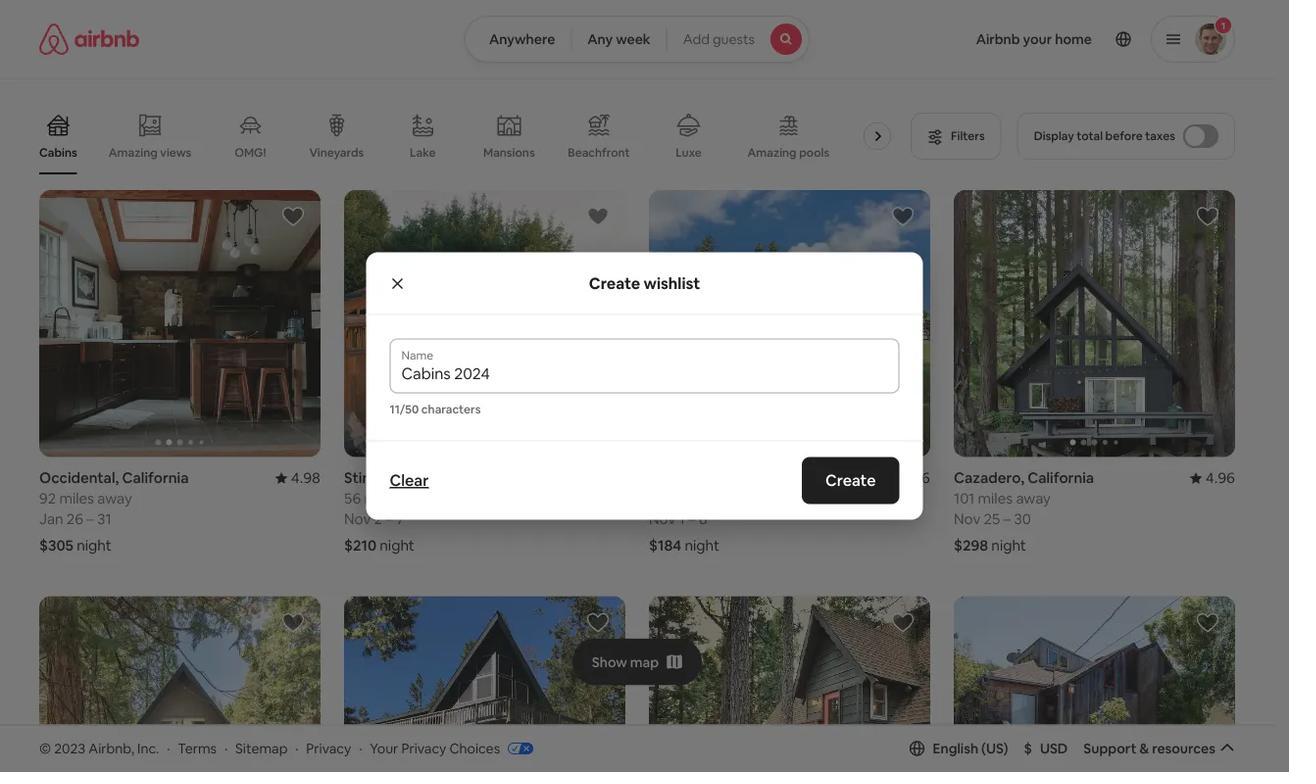 Task type: vqa. For each thing, say whether or not it's contained in the screenshot.
luxe
yes



Task type: describe. For each thing, give the bounding box(es) containing it.
add
[[683, 30, 710, 48]]

anywhere button
[[465, 16, 572, 63]]

taxes
[[1146, 129, 1176, 144]]

2
[[374, 510, 383, 529]]

luxe
[[676, 145, 702, 160]]

none text field inside name this wishlist dialog
[[402, 364, 888, 384]]

beachfront
[[568, 145, 630, 160]]

night inside nov 1 – 6 $184 night
[[685, 537, 720, 556]]

night inside occidental, california 92 miles away jan 26 – 31 $305 night
[[77, 537, 112, 556]]

support & resources
[[1084, 740, 1216, 758]]

nov inside nov 1 – 6 $184 night
[[649, 510, 676, 529]]

mansions
[[484, 145, 535, 160]]

night inside cazadero, california 101 miles away nov 25 – 30 $298 night
[[992, 537, 1027, 556]]

views
[[160, 145, 192, 160]]

1 privacy from the left
[[306, 740, 351, 758]]

group containing amazing views
[[39, 98, 925, 175]]

add to wishlist: twain harte, california image
[[282, 612, 305, 635]]

resources
[[1153, 740, 1216, 758]]

show map button
[[573, 639, 703, 686]]

56
[[344, 490, 361, 509]]

english
[[933, 740, 979, 758]]

create wishlist
[[589, 273, 701, 293]]

amazing for amazing views
[[109, 145, 158, 160]]

usd
[[1041, 740, 1069, 758]]

– inside occidental, california 92 miles away jan 26 – 31 $305 night
[[87, 510, 94, 529]]

1 · from the left
[[167, 740, 170, 758]]

nov 1 – 6 $184 night
[[649, 510, 720, 556]]

total
[[1077, 129, 1104, 144]]

2023
[[54, 740, 86, 758]]

11/50
[[390, 402, 419, 417]]

stinson beach, california 56 miles away nov 2 – 7 $210 night
[[344, 469, 515, 556]]

11/50 characters
[[390, 402, 481, 417]]

display total before taxes
[[1035, 129, 1176, 144]]

3 · from the left
[[296, 740, 299, 758]]

airbnb,
[[89, 740, 134, 758]]

amazing pools
[[748, 145, 830, 160]]

english (us)
[[933, 740, 1009, 758]]

before
[[1106, 129, 1143, 144]]

cazadero, california 101 miles away nov 25 – 30 $298 night
[[954, 469, 1095, 556]]

away inside "stinson beach, california 56 miles away nov 2 – 7 $210 night"
[[403, 490, 437, 509]]

$ usd
[[1025, 740, 1069, 758]]

occidental, california 92 miles away jan 26 – 31 $305 night
[[39, 469, 189, 556]]

choices
[[450, 740, 500, 758]]

$210
[[344, 537, 377, 556]]

miles for nov
[[979, 490, 1014, 509]]

stinson
[[344, 469, 396, 488]]

miles inside "stinson beach, california 56 miles away nov 2 – 7 $210 night"
[[364, 490, 399, 509]]

(us)
[[982, 740, 1009, 758]]

show map
[[592, 654, 659, 672]]

away for jan 26 – 31
[[97, 490, 132, 509]]

101
[[954, 490, 975, 509]]

treehouses
[[861, 145, 925, 160]]

display
[[1035, 129, 1075, 144]]

lake
[[410, 145, 436, 160]]

california for 101 miles away
[[1028, 469, 1095, 488]]

terms link
[[178, 740, 217, 758]]

$298
[[954, 537, 989, 556]]

any week
[[588, 30, 651, 48]]

&
[[1140, 740, 1150, 758]]

1
[[679, 510, 685, 529]]

inc.
[[137, 740, 159, 758]]

pools
[[800, 145, 830, 160]]

map
[[631, 654, 659, 672]]

privacy link
[[306, 740, 351, 758]]

25
[[984, 510, 1001, 529]]

2 privacy from the left
[[402, 740, 447, 758]]

any week button
[[571, 16, 668, 63]]

profile element
[[834, 0, 1236, 78]]

add to wishlist: occidental, california image
[[282, 205, 305, 229]]

create for create
[[826, 471, 876, 491]]

clear
[[390, 471, 429, 491]]

92
[[39, 490, 56, 509]]

nov inside "stinson beach, california 56 miles away nov 2 – 7 $210 night"
[[344, 510, 371, 529]]



Task type: locate. For each thing, give the bounding box(es) containing it.
None search field
[[465, 16, 810, 63]]

add to wishlist: arnold, california image
[[587, 612, 610, 635]]

away up 31
[[97, 490, 132, 509]]

$305
[[39, 537, 74, 556]]

your privacy choices link
[[370, 740, 534, 759]]

1 away from the left
[[97, 490, 132, 509]]

1 horizontal spatial privacy
[[402, 740, 447, 758]]

terms
[[178, 740, 217, 758]]

0 horizontal spatial miles
[[59, 490, 94, 509]]

© 2023 airbnb, inc. ·
[[39, 740, 170, 758]]

2 nov from the left
[[649, 510, 676, 529]]

3 away from the left
[[1017, 490, 1051, 509]]

california up 30
[[1028, 469, 1095, 488]]

2 miles from the left
[[364, 490, 399, 509]]

show
[[592, 654, 628, 672]]

clear button
[[380, 462, 439, 501]]

terms · sitemap · privacy
[[178, 740, 351, 758]]

0 horizontal spatial 4.96
[[901, 469, 931, 488]]

create for create wishlist
[[589, 273, 641, 293]]

0 horizontal spatial california
[[122, 469, 189, 488]]

characters
[[422, 402, 481, 417]]

night down 6
[[685, 537, 720, 556]]

nov left 1
[[649, 510, 676, 529]]

30
[[1015, 510, 1032, 529]]

0 horizontal spatial privacy
[[306, 740, 351, 758]]

1 miles from the left
[[59, 490, 94, 509]]

4.96
[[901, 469, 931, 488], [1206, 469, 1236, 488]]

0 horizontal spatial away
[[97, 490, 132, 509]]

1 – from the left
[[87, 510, 94, 529]]

miles up 2
[[364, 490, 399, 509]]

None text field
[[402, 364, 888, 384]]

4 · from the left
[[359, 740, 362, 758]]

amazing left views
[[109, 145, 158, 160]]

0 horizontal spatial amazing
[[109, 145, 158, 160]]

1 horizontal spatial california
[[448, 469, 515, 488]]

– right 1
[[689, 510, 696, 529]]

away up 30
[[1017, 490, 1051, 509]]

1 horizontal spatial miles
[[364, 490, 399, 509]]

name this wishlist dialog
[[366, 253, 924, 520]]

add guests
[[683, 30, 755, 48]]

display total before taxes button
[[1018, 113, 1236, 160]]

2 horizontal spatial nov
[[954, 510, 981, 529]]

– inside cazadero, california 101 miles away nov 25 – 30 $298 night
[[1004, 510, 1011, 529]]

1 horizontal spatial away
[[403, 490, 437, 509]]

2 · from the left
[[225, 740, 228, 758]]

4.98 out of 5 average rating image
[[275, 469, 321, 488]]

cazadero,
[[954, 469, 1025, 488]]

amazing views
[[109, 145, 192, 160]]

nov
[[344, 510, 371, 529], [649, 510, 676, 529], [954, 510, 981, 529]]

create button
[[802, 458, 900, 505]]

create
[[589, 273, 641, 293], [826, 471, 876, 491]]

away inside occidental, california 92 miles away jan 26 – 31 $305 night
[[97, 490, 132, 509]]

california right occidental,
[[122, 469, 189, 488]]

sitemap
[[236, 740, 288, 758]]

support & resources button
[[1084, 740, 1236, 758]]

2 away from the left
[[403, 490, 437, 509]]

– inside nov 1 – 6 $184 night
[[689, 510, 696, 529]]

4.96 for nov 1 – 6 $184 night
[[901, 469, 931, 488]]

4 night from the left
[[992, 537, 1027, 556]]

night down 30
[[992, 537, 1027, 556]]

4.98
[[291, 469, 321, 488]]

7
[[396, 510, 404, 529]]

· right inc.
[[167, 740, 170, 758]]

miles inside cazadero, california 101 miles away nov 25 – 30 $298 night
[[979, 490, 1014, 509]]

· left privacy link
[[296, 740, 299, 758]]

1 horizontal spatial amazing
[[748, 145, 797, 160]]

add to wishlist: acampo, california image
[[892, 205, 915, 229]]

add to wishlist: santa cruz, california image
[[1197, 612, 1220, 635]]

california inside cazadero, california 101 miles away nov 25 – 30 $298 night
[[1028, 469, 1095, 488]]

night
[[77, 537, 112, 556], [380, 537, 415, 556], [685, 537, 720, 556], [992, 537, 1027, 556]]

1 horizontal spatial create
[[826, 471, 876, 491]]

none search field containing anywhere
[[465, 16, 810, 63]]

1 vertical spatial create
[[826, 471, 876, 491]]

support
[[1084, 740, 1137, 758]]

add guests button
[[667, 16, 810, 63]]

©
[[39, 740, 51, 758]]

miles inside occidental, california 92 miles away jan 26 – 31 $305 night
[[59, 490, 94, 509]]

1 horizontal spatial nov
[[649, 510, 676, 529]]

1 night from the left
[[77, 537, 112, 556]]

· right the terms
[[225, 740, 228, 758]]

1 california from the left
[[122, 469, 189, 488]]

4 – from the left
[[1004, 510, 1011, 529]]

anywhere
[[489, 30, 556, 48]]

miles for jan
[[59, 490, 94, 509]]

occidental,
[[39, 469, 119, 488]]

create inside "button"
[[826, 471, 876, 491]]

night inside "stinson beach, california 56 miles away nov 2 – 7 $210 night"
[[380, 537, 415, 556]]

3 night from the left
[[685, 537, 720, 556]]

0 horizontal spatial create
[[589, 273, 641, 293]]

add to wishlist: stinson beach, california image
[[587, 205, 610, 229]]

your privacy choices
[[370, 740, 500, 758]]

1 horizontal spatial 4.96
[[1206, 469, 1236, 488]]

$184
[[649, 537, 682, 556]]

– right 25
[[1004, 510, 1011, 529]]

1 horizontal spatial 4.96 out of 5 average rating image
[[1191, 469, 1236, 488]]

california for 92 miles away
[[122, 469, 189, 488]]

4.96 out of 5 average rating image
[[886, 469, 931, 488], [1191, 469, 1236, 488]]

31
[[97, 510, 112, 529]]

3 – from the left
[[689, 510, 696, 529]]

2 night from the left
[[380, 537, 415, 556]]

california
[[122, 469, 189, 488], [448, 469, 515, 488], [1028, 469, 1095, 488]]

2 horizontal spatial california
[[1028, 469, 1095, 488]]

6
[[699, 510, 708, 529]]

english (us) button
[[910, 740, 1009, 758]]

nov left 2
[[344, 510, 371, 529]]

jan
[[39, 510, 63, 529]]

privacy left 'your'
[[306, 740, 351, 758]]

3 california from the left
[[1028, 469, 1095, 488]]

miles up 25
[[979, 490, 1014, 509]]

add to wishlist: arnold, california image
[[892, 612, 915, 635]]

2 california from the left
[[448, 469, 515, 488]]

0 horizontal spatial 4.96 out of 5 average rating image
[[886, 469, 931, 488]]

add to wishlist: cazadero, california image
[[1197, 205, 1220, 229]]

california inside occidental, california 92 miles away jan 26 – 31 $305 night
[[122, 469, 189, 488]]

amazing
[[109, 145, 158, 160], [748, 145, 797, 160]]

1 4.96 from the left
[[901, 469, 931, 488]]

privacy right 'your'
[[402, 740, 447, 758]]

· left 'your'
[[359, 740, 362, 758]]

·
[[167, 740, 170, 758], [225, 740, 228, 758], [296, 740, 299, 758], [359, 740, 362, 758]]

away down beach,
[[403, 490, 437, 509]]

4.96 for cazadero, california 101 miles away nov 25 – 30 $298 night
[[1206, 469, 1236, 488]]

privacy
[[306, 740, 351, 758], [402, 740, 447, 758]]

– left 31
[[87, 510, 94, 529]]

california inside "stinson beach, california 56 miles away nov 2 – 7 $210 night"
[[448, 469, 515, 488]]

your
[[370, 740, 399, 758]]

guests
[[713, 30, 755, 48]]

2 4.96 from the left
[[1206, 469, 1236, 488]]

any
[[588, 30, 613, 48]]

night down 7
[[380, 537, 415, 556]]

amazing left pools
[[748, 145, 797, 160]]

amazing for amazing pools
[[748, 145, 797, 160]]

beach,
[[399, 469, 445, 488]]

3 miles from the left
[[979, 490, 1014, 509]]

nov inside cazadero, california 101 miles away nov 25 – 30 $298 night
[[954, 510, 981, 529]]

wishlist
[[644, 273, 701, 293]]

4.96 out of 5 average rating image for nov 1 – 6 $184 night
[[886, 469, 931, 488]]

cabins
[[39, 145, 77, 160]]

2 horizontal spatial away
[[1017, 490, 1051, 509]]

sitemap link
[[236, 740, 288, 758]]

2 4.96 out of 5 average rating image from the left
[[1191, 469, 1236, 488]]

group
[[39, 98, 925, 175], [39, 190, 321, 458], [344, 190, 626, 458], [649, 190, 931, 458], [954, 190, 1236, 458], [39, 597, 321, 773], [344, 597, 626, 773], [649, 597, 931, 773], [954, 597, 1236, 773]]

away
[[97, 490, 132, 509], [403, 490, 437, 509], [1017, 490, 1051, 509]]

4.96 out of 5 average rating image for cazadero, california 101 miles away nov 25 – 30 $298 night
[[1191, 469, 1236, 488]]

night down 31
[[77, 537, 112, 556]]

– inside "stinson beach, california 56 miles away nov 2 – 7 $210 night"
[[386, 510, 393, 529]]

away inside cazadero, california 101 miles away nov 25 – 30 $298 night
[[1017, 490, 1051, 509]]

0 vertical spatial create
[[589, 273, 641, 293]]

nov down 101
[[954, 510, 981, 529]]

26
[[67, 510, 83, 529]]

omg!
[[235, 145, 266, 160]]

vineyards
[[309, 145, 364, 160]]

$
[[1025, 740, 1033, 758]]

california right beach,
[[448, 469, 515, 488]]

2 horizontal spatial miles
[[979, 490, 1014, 509]]

miles up 26
[[59, 490, 94, 509]]

0 horizontal spatial nov
[[344, 510, 371, 529]]

week
[[616, 30, 651, 48]]

away for nov 25 – 30
[[1017, 490, 1051, 509]]

1 4.96 out of 5 average rating image from the left
[[886, 469, 931, 488]]

3 nov from the left
[[954, 510, 981, 529]]

2 – from the left
[[386, 510, 393, 529]]

–
[[87, 510, 94, 529], [386, 510, 393, 529], [689, 510, 696, 529], [1004, 510, 1011, 529]]

1 nov from the left
[[344, 510, 371, 529]]

– left 7
[[386, 510, 393, 529]]



